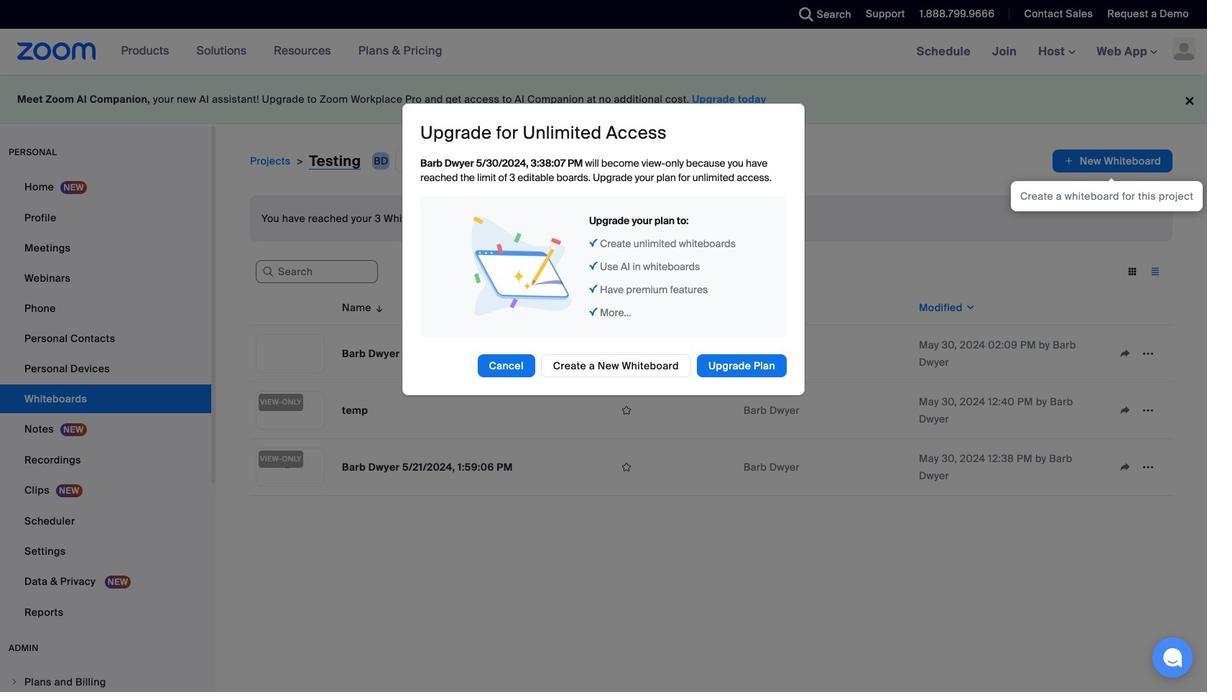 Task type: vqa. For each thing, say whether or not it's contained in the screenshot.
Personal Menu menu
yes



Task type: locate. For each thing, give the bounding box(es) containing it.
application
[[0, 0, 1208, 692], [250, 290, 1173, 496], [615, 343, 733, 365], [615, 400, 733, 421], [615, 457, 733, 478]]

product information navigation
[[96, 29, 454, 75]]

heading
[[421, 122, 667, 144]]

barb dwyer 5/30/2024, 2:08:06 pm element
[[342, 347, 519, 360]]

dialog
[[403, 104, 805, 396]]

thumbnail of barb dwyer 5/21/2024, 1:59:06 pm image
[[257, 449, 324, 486]]

banner
[[0, 29, 1208, 75]]

personal menu menu
[[0, 173, 211, 628]]

footer
[[0, 75, 1208, 124]]

temp element
[[342, 404, 368, 417]]

add image
[[1065, 154, 1075, 168]]

list mode, selected image
[[1145, 265, 1168, 278]]

application for barb dwyer 5/21/2024, 1:59:06 pm element
[[615, 457, 733, 478]]

the whiteboard temp is view only element
[[259, 394, 303, 411]]

barb dwyer 5/21/2024, 1:59:06 pm element
[[342, 461, 513, 474]]

open chat image
[[1163, 648, 1183, 668]]

application for barb dwyer 5/30/2024, 2:08:06 pm element
[[615, 343, 733, 365]]



Task type: describe. For each thing, give the bounding box(es) containing it.
meetings navigation
[[906, 29, 1208, 75]]

arrow down image
[[372, 299, 385, 316]]

the whiteboard barb dwyer 5/21/2024, 1:59:06 pm is view only element
[[259, 451, 303, 468]]

thumbnail of barb dwyer 5/30/2024, 2:08:06 pm image
[[257, 335, 324, 372]]

thumbnail of temp image
[[257, 392, 324, 429]]

grid mode, not selected image
[[1122, 265, 1145, 278]]

application for temp element
[[615, 400, 733, 421]]



